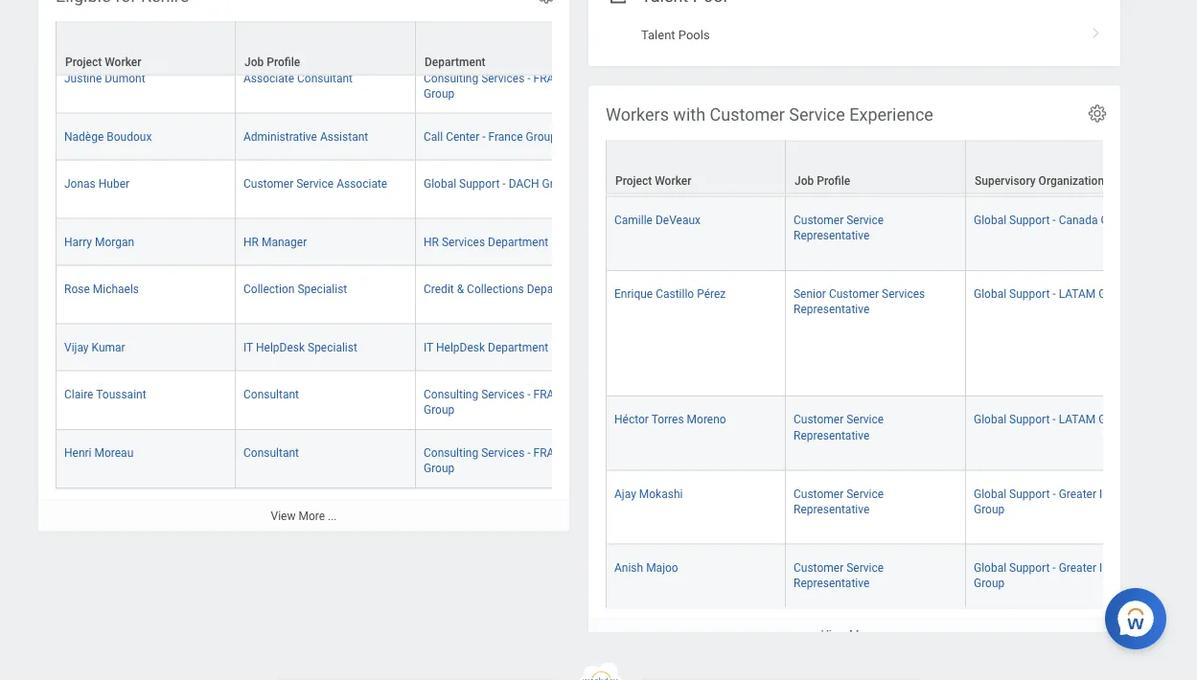 Task type: vqa. For each thing, say whether or not it's contained in the screenshot.
Greater
yes



Task type: locate. For each thing, give the bounding box(es) containing it.
1 vertical spatial worker
[[655, 174, 692, 188]]

specialist inside it helpdesk specialist link
[[308, 342, 357, 355]]

fra for justine dumont
[[534, 72, 555, 85]]

associate down call center operator
[[244, 72, 294, 85]]

consultant
[[297, 72, 353, 85], [244, 389, 299, 402], [244, 447, 299, 461]]

worker up dumont
[[105, 55, 141, 69]]

1 fra from the top
[[534, 72, 555, 85]]

- for héctor torres moreno
[[1053, 414, 1056, 427]]

associate
[[244, 72, 294, 85], [337, 177, 387, 191]]

global for héctor torres moreno
[[974, 414, 1007, 427]]

0 horizontal spatial view more ...
[[271, 510, 337, 523]]

row containing marc lemieux
[[56, 8, 1133, 55]]

canada for customer service representative
[[1059, 214, 1098, 227]]

0 vertical spatial india
[[1100, 488, 1125, 501]]

3 customer service representative link from the top
[[794, 484, 884, 517]]

worker down chan
[[655, 174, 692, 188]]

0 vertical spatial worker
[[105, 55, 141, 69]]

1 consulting services - fra group from the top
[[424, 72, 555, 101]]

0 horizontal spatial job
[[244, 55, 264, 69]]

2 consulting from the top
[[424, 389, 479, 402]]

more for department
[[299, 510, 325, 523]]

view more ... for supervisory organization
[[822, 629, 888, 642]]

3 consulting from the top
[[424, 447, 479, 461]]

0 vertical spatial senior
[[794, 140, 826, 153]]

it helpdesk specialist
[[244, 342, 357, 355]]

worker inside workers with customer service experience element
[[655, 174, 692, 188]]

0 vertical spatial job
[[244, 55, 264, 69]]

france
[[488, 25, 523, 38], [488, 130, 523, 144]]

service for camille deveaux
[[847, 214, 884, 227]]

1 horizontal spatial profile
[[817, 174, 851, 188]]

profile down experience
[[817, 174, 851, 188]]

- for camille deveaux
[[1053, 214, 1056, 227]]

1 canada from the top
[[1059, 140, 1098, 153]]

call center operator
[[244, 25, 347, 38]]

1 representative from the top
[[794, 155, 870, 169]]

more inside eligible for rehire element
[[299, 510, 325, 523]]

1 horizontal spatial project worker column header
[[606, 141, 786, 195]]

pérez
[[697, 288, 726, 301]]

job profile up "associate consultant"
[[244, 55, 300, 69]]

global support - canada group down supervisory organization
[[974, 214, 1132, 227]]

3 representative from the top
[[794, 303, 870, 317]]

mokashi
[[639, 488, 683, 501]]

1 horizontal spatial view
[[822, 629, 846, 642]]

credit & collections department link
[[424, 279, 588, 296]]

0 vertical spatial global support - canada group link
[[974, 136, 1132, 153]]

- for ajay mokashi
[[1053, 488, 1056, 501]]

1 senior customer services representative from the top
[[794, 140, 925, 169]]

job
[[244, 55, 264, 69], [795, 174, 814, 188]]

1 customer service representative link from the top
[[794, 210, 884, 243]]

1 vertical spatial ...
[[879, 629, 888, 642]]

hr for hr manager
[[244, 236, 259, 249]]

global support - greater india group
[[974, 488, 1125, 517], [974, 562, 1125, 591]]

view for supervisory organization
[[822, 629, 846, 642]]

global support - latam group for senior customer services representative
[[974, 288, 1130, 301]]

1 global support - canada group from the top
[[974, 140, 1132, 153]]

specialist
[[298, 283, 347, 296], [308, 342, 357, 355]]

0 vertical spatial consultant link
[[244, 385, 299, 402]]

customer service associate link
[[244, 173, 387, 191]]

1 it from the left
[[244, 342, 253, 355]]

1 global support - latam group from the top
[[974, 288, 1130, 301]]

project inside workers with customer service experience element
[[615, 174, 652, 188]]

0 vertical spatial greater
[[1059, 488, 1097, 501]]

1 vertical spatial associate
[[337, 177, 387, 191]]

job profile inside workers with customer service experience element
[[795, 174, 851, 188]]

global support - canada group link for customer service representative
[[974, 210, 1132, 227]]

1 greater from the top
[[1059, 488, 1097, 501]]

1 horizontal spatial hr
[[424, 236, 439, 249]]

global for anish majoo
[[974, 562, 1007, 575]]

1 vertical spatial specialist
[[308, 342, 357, 355]]

0 vertical spatial call center - france group
[[424, 25, 557, 38]]

services for claire toussaint
[[481, 389, 525, 402]]

0 horizontal spatial ...
[[328, 510, 337, 523]]

1 vertical spatial senior customer services representative link
[[794, 284, 925, 317]]

1 latam from the top
[[1059, 288, 1096, 301]]

2 it from the left
[[424, 342, 433, 355]]

row containing darcy chan
[[606, 123, 1197, 198]]

1 vertical spatial view
[[822, 629, 846, 642]]

1 call center - france group from the top
[[424, 25, 557, 38]]

representative for héctor torres moreno
[[794, 429, 870, 443]]

services for justine dumont
[[481, 72, 525, 85]]

2 greater from the top
[[1059, 562, 1097, 575]]

0 horizontal spatial more
[[299, 510, 325, 523]]

2 customer service representative link from the top
[[794, 410, 884, 443]]

call center - france group up global support - dach group link
[[424, 130, 557, 144]]

collections
[[467, 283, 524, 296]]

call center - france group link
[[424, 21, 557, 38], [424, 126, 557, 144]]

latam for senior customer services representative
[[1059, 288, 1096, 301]]

talent
[[641, 27, 675, 42]]

project up justine
[[65, 55, 102, 69]]

0 horizontal spatial project
[[65, 55, 102, 69]]

senior customer services representative for global support - latam group
[[794, 288, 925, 317]]

1 senior customer services representative link from the top
[[794, 136, 925, 169]]

3 consulting services - fra group link from the top
[[424, 443, 555, 476]]

enrique castillo pérez
[[615, 288, 726, 301]]

0 vertical spatial view more ...
[[271, 510, 337, 523]]

1 horizontal spatial view more ...
[[822, 629, 888, 642]]

0 vertical spatial global support - greater india group
[[974, 488, 1125, 517]]

associate down assistant
[[337, 177, 387, 191]]

job profile for department
[[244, 55, 300, 69]]

0 vertical spatial job profile button
[[236, 23, 415, 74]]

job inside eligible for rehire element
[[244, 55, 264, 69]]

1 vertical spatial view more ... link
[[589, 619, 1121, 651]]

1 vertical spatial job
[[795, 174, 814, 188]]

project for department
[[65, 55, 102, 69]]

call center - france group link for administrative assistant
[[424, 126, 557, 144]]

enrique
[[615, 288, 653, 301]]

0 horizontal spatial view
[[271, 510, 296, 523]]

0 vertical spatial senior customer services representative
[[794, 140, 925, 169]]

1 vertical spatial global support - canada group link
[[974, 210, 1132, 227]]

2 canada from the top
[[1059, 214, 1098, 227]]

profile inside workers with customer service experience element
[[817, 174, 851, 188]]

profile for department
[[267, 55, 300, 69]]

consultant for henri moreau
[[244, 447, 299, 461]]

consulting for toussaint
[[424, 389, 479, 402]]

canada
[[1059, 140, 1098, 153], [1059, 214, 1098, 227]]

1 vertical spatial job profile
[[795, 174, 851, 188]]

2 vertical spatial consulting
[[424, 447, 479, 461]]

1 helpdesk from the left
[[256, 342, 305, 355]]

senior customer services representative link for global support - latam group
[[794, 284, 925, 317]]

hr inside "hr manager" link
[[244, 236, 259, 249]]

2 latam from the top
[[1059, 414, 1096, 427]]

configure eligible for rehire image
[[536, 0, 557, 5]]

helpdesk
[[256, 342, 305, 355], [436, 342, 485, 355]]

0 vertical spatial specialist
[[298, 283, 347, 296]]

1 vertical spatial global support - latam group link
[[974, 410, 1130, 427]]

call center - france group down configure eligible for rehire 'icon'
[[424, 25, 557, 38]]

job down workers with customer service experience
[[795, 174, 814, 188]]

global support - canada group
[[974, 140, 1132, 153], [974, 214, 1132, 227]]

supervisory organization
[[975, 174, 1105, 188]]

global support - canada group link down supervisory organization
[[974, 210, 1132, 227]]

call center - france group link up global support - dach group link
[[424, 126, 557, 144]]

service for ajay mokashi
[[847, 488, 884, 501]]

2 customer service representative from the top
[[794, 414, 884, 443]]

michaels
[[93, 283, 139, 296]]

3 customer service representative from the top
[[794, 488, 884, 517]]

center inside call center operator link
[[266, 25, 299, 38]]

job profile button inside workers with customer service experience element
[[786, 142, 965, 193]]

0 vertical spatial view more ... link
[[38, 500, 569, 532]]

1 vertical spatial project worker column header
[[606, 141, 786, 195]]

view more ... link for department
[[38, 500, 569, 532]]

representative
[[794, 155, 870, 169], [794, 229, 870, 243], [794, 303, 870, 317], [794, 429, 870, 443], [794, 503, 870, 517], [794, 577, 870, 591]]

2 india from the top
[[1100, 562, 1125, 575]]

project worker column header for department
[[56, 22, 236, 76]]

1 vertical spatial call center - france group
[[424, 130, 557, 144]]

4 customer service representative from the top
[[794, 562, 884, 591]]

3 fra from the top
[[534, 447, 555, 461]]

more for supervisory organization
[[849, 629, 876, 642]]

job profile button inside eligible for rehire element
[[236, 23, 415, 74]]

1 vertical spatial india
[[1100, 562, 1125, 575]]

customer
[[710, 104, 785, 125], [829, 140, 879, 153], [244, 177, 294, 191], [794, 214, 844, 227], [829, 288, 879, 301], [794, 414, 844, 427], [794, 488, 844, 501], [794, 562, 844, 575]]

specialist right collection at top left
[[298, 283, 347, 296]]

1 global support - greater india group link from the top
[[974, 484, 1125, 517]]

job profile column header inside workers with customer service experience element
[[786, 141, 966, 195]]

senior customer services representative link
[[794, 136, 925, 169], [794, 284, 925, 317]]

1 consultant link from the top
[[244, 385, 299, 402]]

project worker down chan
[[615, 174, 692, 188]]

global
[[974, 140, 1007, 153], [424, 177, 456, 191], [974, 214, 1007, 227], [974, 288, 1007, 301], [974, 414, 1007, 427], [974, 488, 1007, 501], [974, 562, 1007, 575]]

1 vertical spatial more
[[849, 629, 876, 642]]

0 vertical spatial call center - france group link
[[424, 21, 557, 38]]

call center - france group link down configure eligible for rehire 'icon'
[[424, 21, 557, 38]]

darcy
[[615, 140, 644, 153]]

... for supervisory organization
[[879, 629, 888, 642]]

job up "associate consultant"
[[244, 55, 264, 69]]

darcy chan
[[615, 140, 673, 153]]

2 consulting services - fra group from the top
[[424, 389, 555, 417]]

0 vertical spatial france
[[488, 25, 523, 38]]

associate consultant link
[[244, 68, 353, 85]]

1 horizontal spatial job
[[795, 174, 814, 188]]

0 horizontal spatial it
[[244, 342, 253, 355]]

harry
[[64, 236, 92, 249]]

consulting services - fra group link for dumont
[[424, 68, 555, 101]]

view for department
[[271, 510, 296, 523]]

1 global support - greater india group from the top
[[974, 488, 1125, 517]]

1 global support - canada group link from the top
[[974, 136, 1132, 153]]

0 horizontal spatial job profile button
[[236, 23, 415, 74]]

hr manager link
[[244, 232, 307, 249]]

... inside eligible for rehire element
[[328, 510, 337, 523]]

support for enrique castillo pérez
[[1010, 288, 1050, 301]]

2 senior from the top
[[794, 288, 826, 301]]

global for darcy chan
[[974, 140, 1007, 153]]

credit & collections department
[[424, 283, 588, 296]]

1 call center - france group link from the top
[[424, 21, 557, 38]]

department inside it helpdesk department link
[[488, 342, 549, 355]]

2 france from the top
[[488, 130, 523, 144]]

row containing henri moreau
[[56, 431, 1133, 489]]

0 horizontal spatial helpdesk
[[256, 342, 305, 355]]

... inside workers with customer service experience element
[[879, 629, 888, 642]]

0 horizontal spatial project worker column header
[[56, 22, 236, 76]]

view more ... inside workers with customer service experience element
[[822, 629, 888, 642]]

0 vertical spatial ...
[[328, 510, 337, 523]]

1 vertical spatial job profile column header
[[786, 141, 966, 195]]

center
[[266, 25, 299, 38], [446, 25, 480, 38], [446, 130, 480, 144]]

support for camille deveaux
[[1010, 214, 1050, 227]]

0 horizontal spatial project worker button
[[57, 23, 235, 74]]

- for claire toussaint
[[528, 389, 531, 402]]

... for department
[[328, 510, 337, 523]]

1 vertical spatial view more ...
[[822, 629, 888, 642]]

helpdesk down collection at top left
[[256, 342, 305, 355]]

0 horizontal spatial view more ... link
[[38, 500, 569, 532]]

-
[[482, 25, 486, 38], [528, 72, 531, 85], [482, 130, 486, 144], [1053, 140, 1056, 153], [503, 177, 506, 191], [1053, 214, 1056, 227], [1053, 288, 1056, 301], [528, 389, 531, 402], [1053, 414, 1056, 427], [528, 447, 531, 461], [1053, 488, 1056, 501], [1053, 562, 1056, 575]]

1 horizontal spatial worker
[[655, 174, 692, 188]]

project worker for department
[[65, 55, 141, 69]]

2 global support - greater india group from the top
[[974, 562, 1125, 591]]

view more ... inside eligible for rehire element
[[271, 510, 337, 523]]

1 horizontal spatial job profile
[[795, 174, 851, 188]]

0 horizontal spatial associate
[[244, 72, 294, 85]]

consulting services - fra group for henri moreau
[[424, 447, 555, 476]]

0 vertical spatial global support - latam group link
[[974, 284, 1130, 301]]

1 france from the top
[[488, 25, 523, 38]]

customer service associate
[[244, 177, 387, 191]]

configure workers with customer service experience image
[[1087, 103, 1108, 124]]

1 horizontal spatial project worker button
[[607, 142, 785, 193]]

1 horizontal spatial it
[[424, 342, 433, 355]]

0 vertical spatial fra
[[534, 72, 555, 85]]

2 global support - latam group link from the top
[[974, 410, 1130, 427]]

global support - canada group link for senior customer services representative
[[974, 136, 1132, 153]]

0 vertical spatial global support - canada group
[[974, 140, 1132, 153]]

profile inside eligible for rehire element
[[267, 55, 300, 69]]

project inside eligible for rehire element
[[65, 55, 102, 69]]

henri moreau link
[[64, 443, 133, 461]]

call center operator link
[[244, 21, 347, 38]]

0 vertical spatial consulting services - fra group link
[[424, 68, 555, 101]]

senior customer services representative link for global support - canada group
[[794, 136, 925, 169]]

2 consulting services - fra group link from the top
[[424, 385, 555, 417]]

1 global support - latam group link from the top
[[974, 284, 1130, 301]]

0 vertical spatial profile
[[267, 55, 300, 69]]

jonas
[[64, 177, 96, 191]]

1 horizontal spatial helpdesk
[[436, 342, 485, 355]]

view
[[271, 510, 296, 523], [822, 629, 846, 642]]

1 horizontal spatial more
[[849, 629, 876, 642]]

0 vertical spatial global support - greater india group link
[[974, 484, 1125, 517]]

collection specialist
[[244, 283, 347, 296]]

senior customer services representative
[[794, 140, 925, 169], [794, 288, 925, 317]]

worker inside eligible for rehire element
[[105, 55, 141, 69]]

hr
[[244, 236, 259, 249], [424, 236, 439, 249]]

0 vertical spatial global support - latam group
[[974, 288, 1130, 301]]

project worker column header inside eligible for rehire element
[[56, 22, 236, 76]]

it down credit
[[424, 342, 433, 355]]

2 vertical spatial fra
[[534, 447, 555, 461]]

2 global support - canada group from the top
[[974, 214, 1132, 227]]

credit
[[424, 283, 454, 296]]

ajay mokashi link
[[615, 484, 683, 501]]

- for justine dumont
[[528, 72, 531, 85]]

hr left manager
[[244, 236, 259, 249]]

1 vertical spatial senior customer services representative
[[794, 288, 925, 317]]

0 vertical spatial job profile
[[244, 55, 300, 69]]

1 horizontal spatial project worker
[[615, 174, 692, 188]]

0 horizontal spatial hr
[[244, 236, 259, 249]]

1 vertical spatial consultant
[[244, 389, 299, 402]]

1 customer service representative from the top
[[794, 214, 884, 243]]

it helpdesk specialist link
[[244, 338, 357, 355]]

project worker for supervisory organization
[[615, 174, 692, 188]]

1 vertical spatial latam
[[1059, 414, 1096, 427]]

1 vertical spatial france
[[488, 130, 523, 144]]

project down darcy
[[615, 174, 652, 188]]

india
[[1100, 488, 1125, 501], [1100, 562, 1125, 575]]

6 representative from the top
[[794, 577, 870, 591]]

canada up organization
[[1059, 140, 1098, 153]]

consultant link
[[244, 385, 299, 402], [244, 443, 299, 461]]

2 global support - canada group link from the top
[[974, 210, 1132, 227]]

row containing héctor torres moreno
[[606, 398, 1197, 472]]

2 consultant link from the top
[[244, 443, 299, 461]]

2 senior customer services representative link from the top
[[794, 284, 925, 317]]

chevron right image
[[1084, 21, 1109, 40]]

it down collection at top left
[[244, 342, 253, 355]]

1 vertical spatial consultant link
[[244, 443, 299, 461]]

jonas huber
[[64, 177, 130, 191]]

2 hr from the left
[[424, 236, 439, 249]]

marc lemieux
[[64, 25, 136, 38]]

héctor
[[615, 414, 649, 427]]

project worker up justine dumont
[[65, 55, 141, 69]]

global for enrique castillo pérez
[[974, 288, 1007, 301]]

0 vertical spatial latam
[[1059, 288, 1096, 301]]

castillo
[[656, 288, 694, 301]]

call center - france group for administrative assistant
[[424, 130, 557, 144]]

global support - canada group link
[[974, 136, 1132, 153], [974, 210, 1132, 227]]

row containing ajay mokashi
[[606, 472, 1197, 546]]

project worker inside eligible for rehire element
[[65, 55, 141, 69]]

1 vertical spatial consulting services - fra group link
[[424, 385, 555, 417]]

rose
[[64, 283, 90, 296]]

1 vertical spatial global support - greater india group link
[[974, 558, 1125, 591]]

0 horizontal spatial job profile
[[244, 55, 300, 69]]

3 consulting services - fra group from the top
[[424, 447, 555, 476]]

1 vertical spatial senior
[[794, 288, 826, 301]]

4 customer service representative link from the top
[[794, 558, 884, 591]]

1 consulting from the top
[[424, 72, 479, 85]]

job profile column header inside eligible for rehire element
[[236, 22, 416, 76]]

1 india from the top
[[1100, 488, 1125, 501]]

2 fra from the top
[[534, 389, 555, 402]]

project worker button
[[57, 23, 235, 74], [607, 142, 785, 193]]

customer inside eligible for rehire element
[[244, 177, 294, 191]]

view inside eligible for rehire element
[[271, 510, 296, 523]]

1 consulting services - fra group link from the top
[[424, 68, 555, 101]]

ajay
[[615, 488, 636, 501]]

hr inside hr services department link
[[424, 236, 439, 249]]

call for call center operator
[[424, 25, 443, 38]]

project worker column header
[[56, 22, 236, 76], [606, 141, 786, 195]]

job inside workers with customer service experience element
[[795, 174, 814, 188]]

1 hr from the left
[[244, 236, 259, 249]]

0 horizontal spatial job profile column header
[[236, 22, 416, 76]]

1 vertical spatial project
[[615, 174, 652, 188]]

harry morgan
[[64, 236, 134, 249]]

representative for ajay mokashi
[[794, 503, 870, 517]]

global support - canada group up supervisory organization
[[974, 140, 1132, 153]]

it
[[244, 342, 253, 355], [424, 342, 433, 355]]

profile up "associate consultant"
[[267, 55, 300, 69]]

row
[[56, 8, 1133, 55], [56, 22, 1133, 76], [56, 55, 1133, 114], [56, 114, 1133, 161], [606, 123, 1197, 198], [606, 141, 1197, 195], [56, 161, 1133, 220], [606, 198, 1197, 272], [56, 220, 1133, 267], [56, 267, 1133, 325], [606, 272, 1197, 398], [56, 325, 1133, 372], [56, 372, 1133, 431], [606, 398, 1197, 472], [56, 431, 1133, 489], [606, 472, 1197, 546], [606, 546, 1197, 620]]

hr up credit
[[424, 236, 439, 249]]

consultant link for henri moreau
[[244, 443, 299, 461]]

fra for claire toussaint
[[534, 389, 555, 402]]

job profile inside eligible for rehire element
[[244, 55, 300, 69]]

global inside eligible for rehire element
[[424, 177, 456, 191]]

job profile down workers with customer service experience
[[795, 174, 851, 188]]

1 senior from the top
[[794, 140, 826, 153]]

view more ... for department
[[271, 510, 337, 523]]

boudoux
[[107, 130, 152, 144]]

more inside workers with customer service experience element
[[849, 629, 876, 642]]

customer service representative for anish majoo
[[794, 562, 884, 591]]

greater
[[1059, 488, 1097, 501], [1059, 562, 1097, 575]]

2 call center - france group link from the top
[[424, 126, 557, 144]]

1 vertical spatial job profile button
[[786, 142, 965, 193]]

global support - latam group
[[974, 288, 1130, 301], [974, 414, 1130, 427]]

1 horizontal spatial job profile column header
[[786, 141, 966, 195]]

5 representative from the top
[[794, 503, 870, 517]]

0 vertical spatial project worker button
[[57, 23, 235, 74]]

2 vertical spatial consulting services - fra group link
[[424, 443, 555, 476]]

job profile column header
[[236, 22, 416, 76], [786, 141, 966, 195]]

1 vertical spatial project worker button
[[607, 142, 785, 193]]

2 senior customer services representative from the top
[[794, 288, 925, 317]]

1 vertical spatial global support - greater india group
[[974, 562, 1125, 591]]

1 horizontal spatial job profile button
[[786, 142, 965, 193]]

0 vertical spatial project worker
[[65, 55, 141, 69]]

0 horizontal spatial project worker
[[65, 55, 141, 69]]

hr for hr services department
[[424, 236, 439, 249]]

collection specialist link
[[244, 279, 347, 296]]

project worker inside workers with customer service experience element
[[615, 174, 692, 188]]

job for department
[[244, 55, 264, 69]]

global support - canada group link up supervisory organization
[[974, 136, 1132, 153]]

collection
[[244, 283, 295, 296]]

project worker column header for supervisory organization
[[606, 141, 786, 195]]

helpdesk down &
[[436, 342, 485, 355]]

view inside workers with customer service experience element
[[822, 629, 846, 642]]

0 vertical spatial view
[[271, 510, 296, 523]]

canada down organization
[[1059, 214, 1098, 227]]

0 vertical spatial canada
[[1059, 140, 1098, 153]]

global support - latam group link for customer service representative
[[974, 410, 1130, 427]]

project worker column header inside workers with customer service experience element
[[606, 141, 786, 195]]

manager
[[262, 236, 307, 249]]

2 global support - latam group from the top
[[974, 414, 1130, 427]]

global support - greater india group for ajay mokashi
[[974, 488, 1125, 517]]

support for héctor torres moreno
[[1010, 414, 1050, 427]]

0 vertical spatial consulting
[[424, 72, 479, 85]]

specialist down collection specialist
[[308, 342, 357, 355]]

customer service representative
[[794, 214, 884, 243], [794, 414, 884, 443], [794, 488, 884, 517], [794, 562, 884, 591]]

2 vertical spatial consultant
[[244, 447, 299, 461]]

customer service representative link for camille deveaux
[[794, 210, 884, 243]]

2 call center - france group from the top
[[424, 130, 557, 144]]

0 vertical spatial more
[[299, 510, 325, 523]]

2 representative from the top
[[794, 229, 870, 243]]

2 helpdesk from the left
[[436, 342, 485, 355]]

1 vertical spatial global support - canada group
[[974, 214, 1132, 227]]

marc lemieux link
[[64, 21, 136, 38]]

1 horizontal spatial project
[[615, 174, 652, 188]]

job profile button
[[236, 23, 415, 74], [786, 142, 965, 193]]

0 vertical spatial project
[[65, 55, 102, 69]]

2 global support - greater india group link from the top
[[974, 558, 1125, 591]]

pools
[[679, 27, 710, 42]]

job profile column header for department
[[236, 22, 416, 76]]

project worker
[[65, 55, 141, 69], [615, 174, 692, 188]]

4 representative from the top
[[794, 429, 870, 443]]

moreno
[[687, 414, 726, 427]]



Task type: describe. For each thing, give the bounding box(es) containing it.
worker for supervisory organization
[[655, 174, 692, 188]]

vijay kumar link
[[64, 338, 125, 355]]

vijay kumar
[[64, 342, 125, 355]]

with
[[673, 104, 706, 125]]

customer service representative link for ajay mokashi
[[794, 484, 884, 517]]

call for administrative assistant
[[424, 130, 443, 144]]

camille deveaux link
[[615, 210, 701, 227]]

customer service representative link for héctor torres moreno
[[794, 410, 884, 443]]

india for mokashi
[[1100, 488, 1125, 501]]

row containing anish majoo
[[606, 546, 1197, 620]]

dach
[[509, 177, 539, 191]]

héctor torres moreno link
[[615, 410, 726, 427]]

center for center
[[446, 25, 480, 38]]

global support - greater india group for anish majoo
[[974, 562, 1125, 591]]

supervisory
[[975, 174, 1036, 188]]

customer service representative link for anish majoo
[[794, 558, 884, 591]]

deveaux
[[656, 214, 701, 227]]

héctor torres moreno
[[615, 414, 726, 427]]

department inside "credit & collections department" link
[[527, 283, 588, 296]]

toussaint
[[96, 389, 146, 402]]

consulting services - fra group link for moreau
[[424, 443, 555, 476]]

support for ajay mokashi
[[1010, 488, 1050, 501]]

service for héctor torres moreno
[[847, 414, 884, 427]]

service inside customer service associate link
[[296, 177, 334, 191]]

specialist inside collection specialist link
[[298, 283, 347, 296]]

morgan
[[95, 236, 134, 249]]

rose michaels link
[[64, 279, 139, 296]]

it helpdesk department
[[424, 342, 549, 355]]

senior for darcy chan
[[794, 140, 826, 153]]

job profile button for supervisory organization
[[786, 142, 965, 193]]

rose michaels
[[64, 283, 139, 296]]

jonas huber link
[[64, 173, 130, 191]]

group inside global support - dach group link
[[542, 177, 573, 191]]

project for supervisory organization
[[615, 174, 652, 188]]

helpdesk for department
[[436, 342, 485, 355]]

darcy chan link
[[615, 136, 673, 153]]

consulting services - fra group for claire toussaint
[[424, 389, 555, 417]]

&
[[457, 283, 464, 296]]

camille
[[615, 214, 653, 227]]

row containing rose michaels
[[56, 267, 1133, 325]]

enrique castillo pérez link
[[615, 284, 726, 301]]

department inside hr services department link
[[488, 236, 549, 249]]

call center - france group link for call center operator
[[424, 21, 557, 38]]

france for administrative assistant
[[488, 130, 523, 144]]

fra for henri moreau
[[534, 447, 555, 461]]

hr manager
[[244, 236, 307, 249]]

- for darcy chan
[[1053, 140, 1056, 153]]

administrative assistant link
[[244, 126, 368, 144]]

profile for supervisory organization
[[817, 174, 851, 188]]

justine
[[64, 72, 102, 85]]

talent pools link
[[589, 15, 1121, 55]]

greater for anish majoo
[[1059, 562, 1097, 575]]

experience
[[850, 104, 934, 125]]

lemieux
[[93, 25, 136, 38]]

row containing jonas huber
[[56, 161, 1133, 220]]

global support - dach group link
[[424, 173, 573, 191]]

india for majoo
[[1100, 562, 1125, 575]]

chan
[[646, 140, 673, 153]]

consulting services - fra group for justine dumont
[[424, 72, 555, 101]]

nadège boudoux
[[64, 130, 152, 144]]

anish
[[615, 562, 643, 575]]

claire
[[64, 389, 93, 402]]

support for darcy chan
[[1010, 140, 1050, 153]]

job profile button for department
[[236, 23, 415, 74]]

greater for ajay mokashi
[[1059, 488, 1097, 501]]

henri
[[64, 447, 92, 461]]

global support - greater india group link for mokashi
[[974, 484, 1125, 517]]

1 horizontal spatial associate
[[337, 177, 387, 191]]

customer service representative for héctor torres moreno
[[794, 414, 884, 443]]

row containing nadège boudoux
[[56, 114, 1133, 161]]

france for call center operator
[[488, 25, 523, 38]]

support inside eligible for rehire element
[[459, 177, 500, 191]]

it for it helpdesk specialist
[[244, 342, 253, 355]]

- for henri moreau
[[528, 447, 531, 461]]

global support - greater india group link for majoo
[[974, 558, 1125, 591]]

huber
[[99, 177, 130, 191]]

services for harry morgan
[[442, 236, 485, 249]]

associate consultant
[[244, 72, 353, 85]]

worker for department
[[105, 55, 141, 69]]

menu group image
[[606, 0, 632, 7]]

vijay
[[64, 342, 89, 355]]

service for anish majoo
[[847, 562, 884, 575]]

call center - france group for call center operator
[[424, 25, 557, 38]]

services for henri moreau
[[481, 447, 525, 461]]

kumar
[[92, 342, 125, 355]]

administrative
[[244, 130, 317, 144]]

consultant link for claire toussaint
[[244, 385, 299, 402]]

workers with customer service experience
[[606, 104, 934, 125]]

- for anish majoo
[[1053, 562, 1056, 575]]

justine dumont link
[[64, 68, 145, 85]]

helpdesk for specialist
[[256, 342, 305, 355]]

supervisory organization button
[[966, 142, 1146, 193]]

it helpdesk department link
[[424, 338, 549, 355]]

dumont
[[105, 72, 145, 85]]

nadège boudoux link
[[64, 126, 152, 144]]

administrative assistant
[[244, 130, 368, 144]]

organization
[[1039, 174, 1105, 188]]

hr services department link
[[424, 232, 549, 249]]

global support - latam group for customer service representative
[[974, 414, 1130, 427]]

nadège
[[64, 130, 104, 144]]

operator
[[302, 25, 347, 38]]

consulting for dumont
[[424, 72, 479, 85]]

eligible for rehire element
[[38, 0, 1133, 532]]

row containing enrique castillo pérez
[[606, 272, 1197, 398]]

customer service representative for camille deveaux
[[794, 214, 884, 243]]

department inside the department "popup button"
[[425, 55, 486, 69]]

justine dumont
[[64, 72, 145, 85]]

it for it helpdesk department
[[424, 342, 433, 355]]

representative for anish majoo
[[794, 577, 870, 591]]

consulting for moreau
[[424, 447, 479, 461]]

hr services department
[[424, 236, 549, 249]]

ajay mokashi
[[615, 488, 683, 501]]

job profile column header for supervisory organization
[[786, 141, 966, 195]]

majoo
[[646, 562, 678, 575]]

- for enrique castillo pérez
[[1053, 288, 1056, 301]]

job profile for supervisory organization
[[795, 174, 851, 188]]

row containing harry morgan
[[56, 220, 1133, 267]]

camille deveaux
[[615, 214, 701, 227]]

project worker button for department
[[57, 23, 235, 74]]

workers
[[606, 104, 669, 125]]

torres
[[652, 414, 684, 427]]

harry morgan link
[[64, 232, 134, 249]]

support for anish majoo
[[1010, 562, 1050, 575]]

global support - canada group for senior customer services representative
[[974, 140, 1132, 153]]

senior for enrique castillo pérez
[[794, 288, 826, 301]]

claire toussaint link
[[64, 385, 146, 402]]

row containing claire toussaint
[[56, 372, 1133, 431]]

center for assistant
[[446, 130, 480, 144]]

workers with customer service experience element
[[589, 86, 1197, 651]]

anish majoo link
[[615, 558, 678, 575]]

row containing camille deveaux
[[606, 198, 1197, 272]]

consulting services - fra group link for toussaint
[[424, 385, 555, 417]]

canada for senior customer services representative
[[1059, 140, 1098, 153]]

consultant for claire toussaint
[[244, 389, 299, 402]]

global support - latam group link for senior customer services representative
[[974, 284, 1130, 301]]

henri moreau
[[64, 447, 133, 461]]

global support - dach group
[[424, 177, 573, 191]]

moreau
[[94, 447, 133, 461]]

row containing vijay kumar
[[56, 325, 1133, 372]]

project worker button for supervisory organization
[[607, 142, 785, 193]]

row containing justine dumont
[[56, 55, 1133, 114]]

0 vertical spatial consultant
[[297, 72, 353, 85]]

customer service representative for ajay mokashi
[[794, 488, 884, 517]]

talent pools
[[641, 27, 710, 42]]

assistant
[[320, 130, 368, 144]]

department button
[[416, 23, 595, 74]]

global for ajay mokashi
[[974, 488, 1007, 501]]

anish majoo
[[615, 562, 678, 575]]

claire toussaint
[[64, 389, 146, 402]]

global for camille deveaux
[[974, 214, 1007, 227]]



